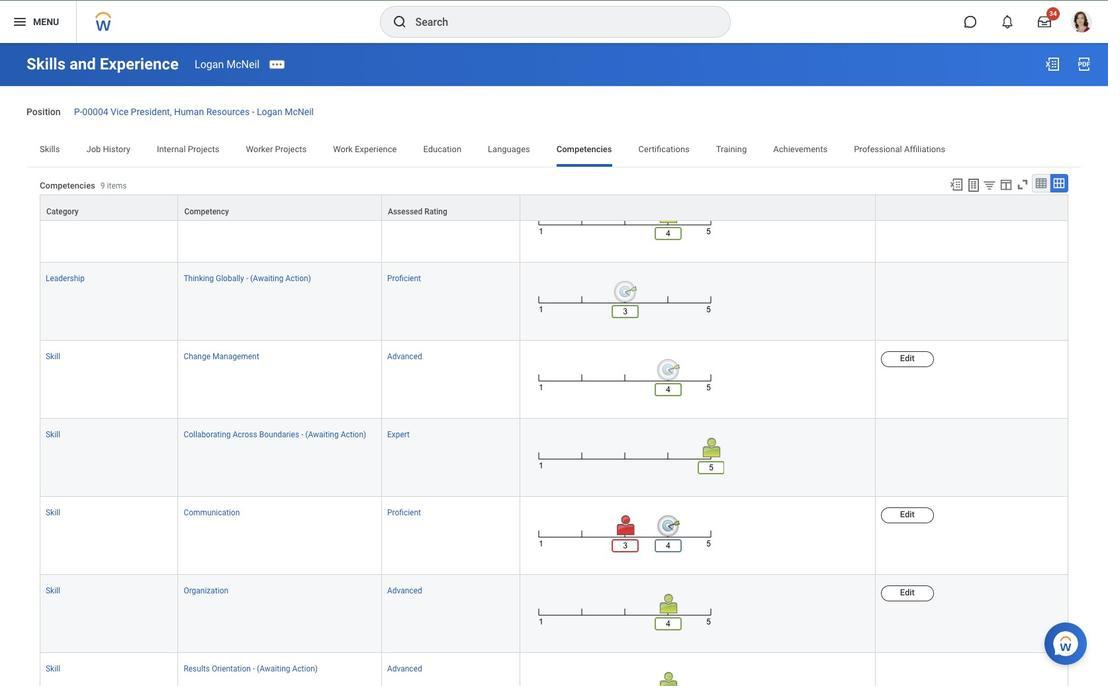 Task type: describe. For each thing, give the bounding box(es) containing it.
row containing leadership
[[40, 263, 1069, 341]]

competency
[[184, 207, 229, 216]]

assessed rating
[[388, 207, 448, 216]]

achievements
[[774, 144, 828, 154]]

experience inside tab list
[[355, 144, 397, 154]]

rating
[[425, 207, 448, 216]]

0 horizontal spatial experience
[[100, 55, 179, 74]]

category
[[46, 207, 79, 216]]

advanced row
[[40, 185, 1069, 263]]

thinking globally - (awaiting action)
[[184, 274, 311, 284]]

projects for worker projects
[[275, 144, 307, 154]]

p-
[[74, 107, 82, 117]]

advanced link for advanced row
[[387, 193, 422, 205]]

- inside "link"
[[252, 107, 255, 117]]

advanced link for first edit row from the top
[[387, 350, 422, 362]]

change
[[184, 352, 211, 362]]

action) for results orientation - (awaiting action)
[[292, 665, 318, 675]]

export to excel image for competencies
[[950, 177, 964, 192]]

5 skill from the top
[[46, 665, 60, 675]]

skill link for communication
[[46, 506, 60, 518]]

3 edit button from the top
[[881, 586, 934, 602]]

assessed
[[388, 207, 423, 216]]

toolbar inside skills and experience main content
[[944, 174, 1069, 195]]

leadership
[[46, 274, 85, 284]]

1 vertical spatial (awaiting
[[306, 431, 339, 440]]

justify image
[[12, 14, 28, 30]]

edit button for proficient
[[881, 508, 934, 524]]

logan inside "link"
[[257, 107, 283, 117]]

thinking
[[184, 274, 214, 284]]

3 cell from the top
[[876, 419, 1069, 498]]

competency button
[[178, 195, 381, 220]]

position
[[26, 107, 61, 117]]

skills and experience
[[26, 55, 179, 74]]

change management
[[184, 352, 259, 362]]

affiliations
[[905, 144, 946, 154]]

tab list inside skills and experience main content
[[26, 135, 1082, 167]]

proficient for communication
[[387, 509, 421, 518]]

advanced link for 1st edit row from the bottom
[[387, 584, 422, 596]]

notifications large image
[[1001, 15, 1015, 28]]

worker
[[246, 144, 273, 154]]

internal
[[157, 144, 186, 154]]

search image
[[392, 14, 408, 30]]

and
[[70, 55, 96, 74]]

results orientation - (awaiting action) link
[[184, 663, 318, 675]]

- right boundaries
[[301, 431, 304, 440]]

menu
[[33, 16, 59, 27]]

work experience
[[333, 144, 397, 154]]

collaborating
[[184, 431, 231, 440]]

- right globally
[[246, 274, 248, 284]]

34 button
[[1031, 7, 1060, 36]]

advanced inside advanced row
[[387, 196, 422, 205]]

advanced for change management skill link
[[387, 352, 422, 362]]

select to filter grid data image
[[983, 178, 997, 192]]

export to worksheets image
[[966, 177, 982, 193]]

4 cell from the top
[[876, 654, 1069, 687]]

(awaiting for thinking globally - (awaiting action)
[[250, 274, 284, 284]]

category button
[[40, 195, 178, 220]]

advanced for skill link for organization
[[387, 587, 422, 596]]

logan mcneil
[[195, 58, 260, 71]]

president,
[[131, 107, 172, 117]]

advanced for first skill link from the bottom
[[387, 665, 422, 675]]

5 skill link from the top
[[46, 663, 60, 675]]

skill link for change management
[[46, 350, 60, 362]]

collaborating across boundaries - (awaiting action)
[[184, 431, 366, 440]]

management
[[213, 352, 259, 362]]

skill link for organization
[[46, 584, 60, 596]]

languages
[[488, 144, 530, 154]]

items
[[107, 182, 127, 191]]

resources
[[206, 107, 250, 117]]

inbox large image
[[1039, 15, 1052, 28]]

4 row from the top
[[40, 654, 1069, 687]]

results orientation - (awaiting action)
[[184, 665, 318, 675]]

skills for skills
[[40, 144, 60, 154]]

change management link
[[184, 350, 259, 362]]



Task type: locate. For each thing, give the bounding box(es) containing it.
- right the "orientation"
[[253, 665, 255, 675]]

3 edit from the top
[[901, 588, 915, 598]]

0 horizontal spatial competencies
[[40, 181, 95, 191]]

4 advanced from the top
[[387, 665, 422, 675]]

skills
[[26, 55, 66, 74], [40, 144, 60, 154]]

1 projects from the left
[[188, 144, 219, 154]]

proficient link
[[387, 272, 421, 284], [387, 506, 421, 518]]

communication
[[184, 509, 240, 518]]

job history
[[86, 144, 130, 154]]

0 vertical spatial action)
[[286, 274, 311, 284]]

mcneil up worker projects
[[285, 107, 314, 117]]

action) for thinking globally - (awaiting action)
[[286, 274, 311, 284]]

click to view/edit grid preferences image
[[999, 177, 1014, 192]]

mcneil up the resources
[[227, 58, 260, 71]]

edit button for advanced
[[881, 352, 934, 368]]

- right the resources
[[252, 107, 255, 117]]

1 row from the top
[[40, 195, 1069, 221]]

proficient link for thinking globally - (awaiting action)
[[387, 272, 421, 284]]

projects right worker
[[275, 144, 307, 154]]

(awaiting right globally
[[250, 274, 284, 284]]

1 skill from the top
[[46, 352, 60, 362]]

orientation
[[212, 665, 251, 675]]

table image
[[1035, 177, 1048, 190]]

proficient
[[387, 274, 421, 284], [387, 509, 421, 518]]

Search Workday  search field
[[416, 7, 703, 36]]

expand table image
[[1053, 177, 1066, 190]]

globally
[[216, 274, 244, 284]]

3 advanced link from the top
[[387, 584, 422, 596]]

action)
[[286, 274, 311, 284], [341, 431, 366, 440], [292, 665, 318, 675]]

2 projects from the left
[[275, 144, 307, 154]]

advanced
[[387, 196, 422, 205], [387, 352, 422, 362], [387, 587, 422, 596], [387, 665, 422, 675]]

2 edit row from the top
[[40, 498, 1069, 576]]

0 horizontal spatial export to excel image
[[950, 177, 964, 192]]

skills and experience main content
[[0, 2, 1109, 687]]

34
[[1050, 10, 1058, 17]]

leadership link
[[46, 272, 85, 284]]

0 vertical spatial logan
[[195, 58, 224, 71]]

0 vertical spatial (awaiting
[[250, 274, 284, 284]]

certifications
[[639, 144, 690, 154]]

skill link for collaborating across boundaries - (awaiting action)
[[46, 428, 60, 440]]

skill
[[46, 352, 60, 362], [46, 431, 60, 440], [46, 509, 60, 518], [46, 587, 60, 596], [46, 665, 60, 675]]

1 horizontal spatial logan
[[257, 107, 283, 117]]

1 horizontal spatial mcneil
[[285, 107, 314, 117]]

skills for skills and experience
[[26, 55, 66, 74]]

0 vertical spatial proficient link
[[387, 272, 421, 284]]

edit for proficient
[[901, 510, 915, 520]]

0 vertical spatial export to excel image
[[1045, 56, 1061, 72]]

2 skill from the top
[[46, 431, 60, 440]]

projects
[[188, 144, 219, 154], [275, 144, 307, 154]]

p-00004 vice president, human resources - logan mcneil link
[[74, 104, 314, 117]]

communication link
[[184, 506, 240, 518]]

0 horizontal spatial projects
[[188, 144, 219, 154]]

experience up the president,
[[100, 55, 179, 74]]

1 horizontal spatial experience
[[355, 144, 397, 154]]

2 vertical spatial (awaiting
[[257, 665, 290, 675]]

3 skill from the top
[[46, 509, 60, 518]]

tab list
[[26, 135, 1082, 167]]

assessed rating button
[[382, 195, 520, 220]]

row
[[40, 195, 1069, 221], [40, 263, 1069, 341], [40, 419, 1069, 498], [40, 654, 1069, 687]]

1 vertical spatial competencies
[[40, 181, 95, 191]]

fullscreen image
[[1016, 177, 1031, 192]]

export to excel image
[[1045, 56, 1061, 72], [950, 177, 964, 192]]

2 proficient link from the top
[[387, 506, 421, 518]]

expert
[[387, 431, 410, 440]]

1 horizontal spatial projects
[[275, 144, 307, 154]]

0 vertical spatial competencies
[[557, 144, 612, 154]]

competencies
[[557, 144, 612, 154], [40, 181, 95, 191]]

experience right work at top left
[[355, 144, 397, 154]]

2 skill link from the top
[[46, 428, 60, 440]]

competencies for competencies 9 items
[[40, 181, 95, 191]]

1 cell from the top
[[876, 185, 1069, 263]]

2 vertical spatial edit button
[[881, 586, 934, 602]]

1 vertical spatial edit
[[901, 510, 915, 520]]

2 vertical spatial action)
[[292, 665, 318, 675]]

2 edit from the top
[[901, 510, 915, 520]]

logan
[[195, 58, 224, 71], [257, 107, 283, 117]]

0 vertical spatial experience
[[100, 55, 179, 74]]

p-00004 vice president, human resources - logan mcneil
[[74, 107, 314, 117]]

4 advanced link from the top
[[387, 663, 422, 675]]

training
[[717, 144, 747, 154]]

0 horizontal spatial mcneil
[[227, 58, 260, 71]]

skill for organization
[[46, 587, 60, 596]]

2 edit button from the top
[[881, 508, 934, 524]]

00004
[[82, 107, 108, 117]]

logan up p-00004 vice president, human resources - logan mcneil "link"
[[195, 58, 224, 71]]

professional affiliations
[[855, 144, 946, 154]]

mcneil inside "link"
[[285, 107, 314, 117]]

collaborating across boundaries - (awaiting action) link
[[184, 428, 366, 440]]

3 advanced from the top
[[387, 587, 422, 596]]

2 row from the top
[[40, 263, 1069, 341]]

0 vertical spatial proficient
[[387, 274, 421, 284]]

cell
[[876, 185, 1069, 263], [876, 263, 1069, 341], [876, 419, 1069, 498], [876, 654, 1069, 687]]

0 vertical spatial edit
[[901, 354, 915, 364]]

3 edit row from the top
[[40, 576, 1069, 654]]

1 vertical spatial mcneil
[[285, 107, 314, 117]]

3 skill link from the top
[[46, 506, 60, 518]]

advanced link
[[387, 193, 422, 205], [387, 350, 422, 362], [387, 584, 422, 596], [387, 663, 422, 675]]

export to excel image left view printable version (pdf) "icon"
[[1045, 56, 1061, 72]]

edit
[[901, 354, 915, 364], [901, 510, 915, 520], [901, 588, 915, 598]]

work
[[333, 144, 353, 154]]

1 vertical spatial logan
[[257, 107, 283, 117]]

1 vertical spatial skills
[[40, 144, 60, 154]]

1 vertical spatial proficient
[[387, 509, 421, 518]]

1 vertical spatial experience
[[355, 144, 397, 154]]

(awaiting for results orientation - (awaiting action)
[[257, 665, 290, 675]]

logan mcneil link
[[195, 58, 260, 71]]

projects for internal projects
[[188, 144, 219, 154]]

1 edit from the top
[[901, 354, 915, 364]]

advanced link inside row
[[387, 193, 422, 205]]

4 skill link from the top
[[46, 584, 60, 596]]

education
[[424, 144, 462, 154]]

1 vertical spatial edit button
[[881, 508, 934, 524]]

1 edit row from the top
[[40, 341, 1069, 419]]

tab list containing skills
[[26, 135, 1082, 167]]

export to excel image left export to worksheets icon
[[950, 177, 964, 192]]

results
[[184, 665, 210, 675]]

skill link
[[46, 350, 60, 362], [46, 428, 60, 440], [46, 506, 60, 518], [46, 584, 60, 596], [46, 663, 60, 675]]

logan up worker projects
[[257, 107, 283, 117]]

profile logan mcneil image
[[1072, 11, 1093, 35]]

1 horizontal spatial export to excel image
[[1045, 56, 1061, 72]]

1 vertical spatial export to excel image
[[950, 177, 964, 192]]

1 advanced link from the top
[[387, 193, 422, 205]]

experience
[[100, 55, 179, 74], [355, 144, 397, 154]]

0 horizontal spatial logan
[[195, 58, 224, 71]]

2 advanced from the top
[[387, 352, 422, 362]]

job
[[86, 144, 101, 154]]

1 advanced from the top
[[387, 196, 422, 205]]

proficient link for communication
[[387, 506, 421, 518]]

menu button
[[0, 1, 76, 43]]

(awaiting
[[250, 274, 284, 284], [306, 431, 339, 440], [257, 665, 290, 675]]

across
[[233, 431, 257, 440]]

leadership list item
[[46, 193, 106, 205]]

1 horizontal spatial competencies
[[557, 144, 612, 154]]

worker projects
[[246, 144, 307, 154]]

-
[[252, 107, 255, 117], [246, 274, 248, 284], [301, 431, 304, 440], [253, 665, 255, 675]]

(awaiting right the "orientation"
[[257, 665, 290, 675]]

1 edit button from the top
[[881, 352, 934, 368]]

2 cell from the top
[[876, 263, 1069, 341]]

2 advanced link from the top
[[387, 350, 422, 362]]

1 vertical spatial action)
[[341, 431, 366, 440]]

3 row from the top
[[40, 419, 1069, 498]]

proficient for thinking globally - (awaiting action)
[[387, 274, 421, 284]]

edit for advanced
[[901, 354, 915, 364]]

0 vertical spatial edit button
[[881, 352, 934, 368]]

skills left and
[[26, 55, 66, 74]]

organization link
[[184, 584, 229, 596]]

skill for communication
[[46, 509, 60, 518]]

toolbar
[[944, 174, 1069, 195]]

view printable version (pdf) image
[[1077, 56, 1093, 72]]

edit row
[[40, 341, 1069, 419], [40, 498, 1069, 576], [40, 576, 1069, 654]]

0 vertical spatial skills
[[26, 55, 66, 74]]

projects right internal
[[188, 144, 219, 154]]

vice
[[111, 107, 129, 117]]

row containing category
[[40, 195, 1069, 221]]

skills down position
[[40, 144, 60, 154]]

human
[[174, 107, 204, 117]]

9
[[101, 182, 105, 191]]

mcneil
[[227, 58, 260, 71], [285, 107, 314, 117]]

professional
[[855, 144, 903, 154]]

1 vertical spatial proficient link
[[387, 506, 421, 518]]

1 proficient from the top
[[387, 274, 421, 284]]

expert link
[[387, 428, 410, 440]]

2 vertical spatial edit
[[901, 588, 915, 598]]

4 skill from the top
[[46, 587, 60, 596]]

competencies for competencies
[[557, 144, 612, 154]]

edit button
[[881, 352, 934, 368], [881, 508, 934, 524], [881, 586, 934, 602]]

skill for collaborating across boundaries - (awaiting action)
[[46, 431, 60, 440]]

organization
[[184, 587, 229, 596]]

thinking globally - (awaiting action) link
[[184, 272, 311, 284]]

skill for change management
[[46, 352, 60, 362]]

items selected list
[[46, 193, 106, 205]]

competencies 9 items
[[40, 181, 127, 191]]

internal projects
[[157, 144, 219, 154]]

1 proficient link from the top
[[387, 272, 421, 284]]

2 proficient from the top
[[387, 509, 421, 518]]

history
[[103, 144, 130, 154]]

(awaiting right boundaries
[[306, 431, 339, 440]]

1 skill link from the top
[[46, 350, 60, 362]]

0 vertical spatial mcneil
[[227, 58, 260, 71]]

export to excel image for skills and experience
[[1045, 56, 1061, 72]]

boundaries
[[259, 431, 299, 440]]



Task type: vqa. For each thing, say whether or not it's contained in the screenshot.
second Terms from the left
no



